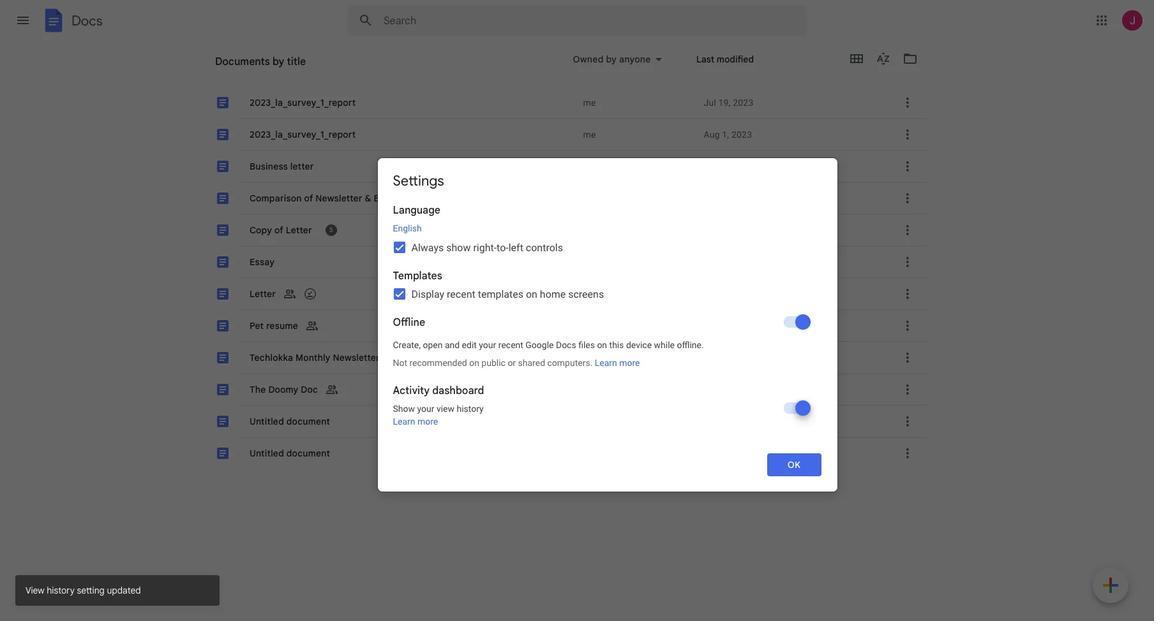 Task type: vqa. For each thing, say whether or not it's contained in the screenshot.
document for 2nd the Untitled document "Option" from the top
yes



Task type: describe. For each thing, give the bounding box(es) containing it.
ok
[[788, 459, 801, 471]]

documents for 2023_la_survey_1_report
[[215, 61, 263, 72]]

of for comparison
[[304, 192, 313, 204]]

resume
[[266, 320, 298, 332]]

not recommended on public or shared computers. learn more
[[393, 358, 640, 368]]

1 untitled document option from the top
[[201, 406, 926, 622]]

show
[[446, 242, 471, 254]]

aug
[[704, 129, 720, 139]]

view history setting updated
[[26, 585, 141, 597]]

to-
[[497, 242, 509, 254]]

google
[[526, 340, 554, 350]]

list box containing 2023_la_survey_1_report
[[201, 0, 949, 622]]

english link
[[393, 223, 422, 233]]

0 horizontal spatial last modified
[[617, 61, 675, 73]]

always
[[411, 242, 444, 254]]

last opened by me 1:13 pm element
[[704, 256, 880, 268]]

19,
[[718, 97, 731, 108]]

and
[[445, 340, 460, 350]]

recommended
[[410, 358, 467, 368]]

offline.
[[677, 340, 704, 350]]

activity dashboard
[[393, 385, 484, 397]]

public
[[482, 358, 506, 368]]

me for jul 19, 2023
[[583, 97, 596, 108]]

black
[[605, 289, 628, 299]]

pet resume
[[250, 320, 298, 332]]

techlokka monthly newsletter option
[[201, 342, 926, 622]]

1 2023_la_survey_1_report option from the top
[[201, 87, 926, 622]]

jul
[[704, 97, 716, 108]]

language english
[[393, 204, 440, 233]]

1 vertical spatial on
[[597, 340, 607, 350]]

2 untitled document from the top
[[250, 448, 330, 459]]

dashboard
[[432, 385, 484, 397]]

copy of letter
[[250, 224, 312, 236]]

0 vertical spatial learn
[[595, 358, 617, 368]]

2 untitled document option from the top
[[201, 438, 926, 622]]

last opened by me oct 27, 2023 element for the doomy doc option
[[704, 383, 880, 396]]

2 document from the top
[[287, 448, 330, 459]]

jul 19, 2023
[[704, 97, 754, 108]]

newsletter for monthly
[[333, 352, 380, 364]]

screens
[[568, 288, 604, 300]]

ok button
[[767, 454, 821, 477]]

english
[[393, 223, 422, 233]]

documents for last modified
[[215, 56, 270, 68]]

Always show right-to-left controls checkbox
[[394, 242, 405, 253]]

0 vertical spatial recent
[[447, 288, 475, 300]]

last opened by me 1:42 pm element
[[704, 192, 880, 205]]

search image
[[353, 8, 379, 33]]

updated
[[107, 585, 141, 597]]

copy
[[250, 224, 272, 236]]

the
[[250, 384, 266, 395]]

title for 2023_la_survey_1_report
[[278, 61, 295, 72]]

owned by me element for jul
[[583, 96, 694, 109]]

tyler
[[583, 289, 603, 299]]

doomy
[[268, 384, 298, 395]]

pet resume google docs element
[[248, 0, 575, 555]]

last opened by me oct 27, 2023 element for 2nd untitled document option
[[704, 447, 880, 460]]

letter google docs element
[[248, 0, 575, 523]]

1 horizontal spatial last modified
[[696, 54, 754, 65]]

docs inside settings dialog
[[556, 340, 576, 350]]

2 2023_la_survey_1_report option from the top
[[201, 119, 926, 622]]

device
[[626, 340, 652, 350]]

comparison of newsletter & essay option
[[201, 0, 949, 622]]

last opened by me 1:56 pm element
[[704, 160, 880, 173]]

files
[[578, 340, 595, 350]]

last opened by me oct 27, 2023 element for pet resume option
[[704, 320, 880, 332]]

owned by tyler black element
[[583, 288, 694, 300]]

1 vertical spatial history
[[47, 585, 75, 597]]

0 vertical spatial on
[[526, 288, 537, 300]]

the doomy doc option
[[201, 0, 926, 622]]

business
[[250, 161, 288, 172]]

essay inside essay option
[[250, 256, 275, 268]]

offline
[[393, 316, 425, 329]]

docs link
[[41, 8, 103, 36]]

of for copy
[[274, 224, 283, 236]]

last opened by me aug 1, 2023 element
[[704, 128, 880, 141]]

view
[[26, 585, 44, 597]]

settings
[[393, 172, 444, 189]]

1 horizontal spatial more
[[619, 358, 640, 368]]

0 horizontal spatial last
[[617, 61, 635, 73]]

1 document from the top
[[287, 416, 330, 427]]

create, open and edit your recent google docs files on this device while offline.
[[393, 340, 704, 350]]

essay option
[[201, 246, 926, 622]]

right-
[[473, 242, 497, 254]]

techlokka monthly newsletter google docs 5 follow ups element
[[248, 350, 575, 366]]

learn more link for show your view history learn more
[[393, 417, 438, 427]]

the doomy doc google docs element
[[248, 0, 575, 619]]

always show right-to-left controls
[[411, 242, 563, 254]]



Task type: locate. For each thing, give the bounding box(es) containing it.
0 vertical spatial 2023
[[733, 97, 754, 108]]

untitled document
[[250, 416, 330, 427], [250, 448, 330, 459]]

1 vertical spatial owned by me element
[[583, 128, 694, 141]]

copy of letter option
[[201, 0, 949, 622]]

on left this
[[597, 340, 607, 350]]

aug 1, 2023
[[704, 129, 752, 139]]

newsletter
[[316, 192, 362, 204], [333, 352, 380, 364]]

0 vertical spatial docs
[[71, 12, 103, 29]]

last
[[696, 54, 714, 65], [617, 61, 635, 73]]

display
[[411, 288, 444, 300]]

techlokka
[[250, 352, 293, 364]]

last opened by me oct 27, 2023 element
[[704, 320, 880, 332], [704, 383, 880, 396], [704, 415, 880, 428], [704, 447, 880, 460]]

learn down this
[[595, 358, 617, 368]]

letter inside option
[[286, 224, 312, 236]]

0 vertical spatial essay
[[374, 192, 399, 204]]

1 documents by title from the top
[[215, 56, 306, 68]]

learn more link for not recommended on public or shared computers. learn more
[[595, 358, 640, 368]]

owned by me element for aug
[[583, 128, 694, 141]]

2 owned by me element from the top
[[583, 128, 694, 141]]

1 vertical spatial letter
[[250, 288, 276, 300]]

last opened by me jul 19, 2023 element
[[704, 96, 880, 109]]

1 vertical spatial docs
[[556, 340, 576, 350]]

1 horizontal spatial learn more link
[[595, 358, 640, 368]]

None search field
[[347, 5, 807, 36]]

more down device
[[619, 358, 640, 368]]

by for 2023_la_survey_1_report
[[265, 61, 276, 72]]

documents
[[215, 56, 270, 68], [215, 61, 263, 72]]

your right edit
[[479, 340, 496, 350]]

more inside show your view history learn more
[[417, 417, 438, 427]]

me for aug 1, 2023
[[583, 129, 596, 139]]

documents inside heading
[[215, 56, 270, 68]]

docs inside 'docs' link
[[71, 12, 103, 29]]

learn more link down this
[[595, 358, 640, 368]]

open
[[423, 340, 443, 350]]

essay inside comparison of newsletter & essay "option"
[[374, 192, 399, 204]]

your inside show your view history learn more
[[417, 404, 434, 414]]

2023 for aug 1, 2023
[[732, 129, 752, 139]]

comparison of newsletter & essay
[[250, 192, 399, 204]]

recent up or
[[498, 340, 523, 350]]

2023_la_survey_1_report for aug 1, 2023
[[250, 129, 356, 140]]

2 horizontal spatial on
[[597, 340, 607, 350]]

Display recent templates on home screens checkbox
[[394, 288, 405, 300]]

controls
[[526, 242, 563, 254]]

history down 'dashboard'
[[457, 404, 484, 414]]

copy of letter google docs 5 follow ups element
[[248, 222, 575, 238]]

me
[[583, 97, 596, 108], [583, 129, 596, 139], [583, 353, 596, 363]]

2023_la_survey_1_report option
[[201, 87, 926, 622], [201, 119, 926, 622]]

2 vertical spatial owned by me element
[[583, 351, 694, 364]]

me inside techlokka monthly newsletter option
[[583, 353, 596, 363]]

while
[[654, 340, 675, 350]]

1 vertical spatial me
[[583, 129, 596, 139]]

document
[[287, 416, 330, 427], [287, 448, 330, 459]]

1 horizontal spatial recent
[[498, 340, 523, 350]]

activity
[[393, 385, 430, 397]]

monthly
[[296, 352, 331, 364]]

2 documents from the top
[[215, 61, 263, 72]]

essay right the &
[[374, 192, 399, 204]]

documents by title for last modified
[[215, 56, 306, 68]]

documents by title heading
[[205, 41, 545, 82]]

more
[[619, 358, 640, 368], [417, 417, 438, 427]]

3 me from the top
[[583, 353, 596, 363]]

1 documents from the top
[[215, 56, 270, 68]]

1 horizontal spatial your
[[479, 340, 496, 350]]

1 untitled from the top
[[250, 416, 284, 427]]

0 horizontal spatial docs
[[71, 12, 103, 29]]

view
[[437, 404, 455, 414]]

letter right copy
[[286, 224, 312, 236]]

letter
[[290, 161, 314, 172]]

0 vertical spatial more
[[619, 358, 640, 368]]

learn
[[595, 358, 617, 368], [393, 417, 415, 427]]

0 vertical spatial untitled document
[[250, 416, 330, 427]]

1 vertical spatial your
[[417, 404, 434, 414]]

recent right display
[[447, 288, 475, 300]]

0 horizontal spatial recent
[[447, 288, 475, 300]]

1 vertical spatial essay
[[250, 256, 275, 268]]

list box
[[201, 0, 949, 622]]

owned by me element
[[583, 96, 694, 109], [583, 128, 694, 141], [583, 351, 694, 364]]

settings heading
[[393, 172, 444, 189]]

2 last opened by me oct 27, 2023 element from the top
[[704, 383, 880, 396]]

tyler black
[[583, 289, 628, 299]]

of
[[304, 192, 313, 204], [274, 224, 283, 236]]

0 vertical spatial your
[[479, 340, 496, 350]]

0 horizontal spatial learn
[[393, 417, 415, 427]]

by
[[273, 56, 284, 68], [265, 61, 276, 72]]

by inside documents by title heading
[[273, 56, 284, 68]]

setting
[[77, 585, 105, 597]]

modified
[[717, 54, 754, 65], [638, 61, 675, 73]]

1 vertical spatial learn more link
[[393, 417, 438, 427]]

shared
[[518, 358, 545, 368]]

1 vertical spatial recent
[[498, 340, 523, 350]]

0 horizontal spatial more
[[417, 417, 438, 427]]

1 owned by me element from the top
[[583, 96, 694, 109]]

your left view
[[417, 404, 434, 414]]

newsletter inside "option"
[[316, 192, 362, 204]]

left
[[509, 242, 523, 254]]

0 vertical spatial history
[[457, 404, 484, 414]]

learn down show
[[393, 417, 415, 427]]

1 horizontal spatial essay
[[374, 192, 399, 204]]

essay
[[374, 192, 399, 204], [250, 256, 275, 268]]

last modified
[[696, 54, 754, 65], [617, 61, 675, 73]]

1 last opened by me oct 27, 2023 element from the top
[[704, 320, 880, 332]]

0 vertical spatial 2023_la_survey_1_report
[[250, 97, 356, 108]]

0 horizontal spatial your
[[417, 404, 434, 414]]

essay down copy
[[250, 256, 275, 268]]

1 horizontal spatial learn
[[595, 358, 617, 368]]

techlokka monthly newsletter
[[250, 352, 380, 364]]

1 horizontal spatial docs
[[556, 340, 576, 350]]

this
[[609, 340, 624, 350]]

comparison
[[250, 192, 302, 204]]

1 2023_la_survey_1_report from the top
[[250, 97, 356, 108]]

0 horizontal spatial letter
[[250, 288, 276, 300]]

0 horizontal spatial of
[[274, 224, 283, 236]]

home
[[540, 288, 566, 300]]

1 vertical spatial untitled document
[[250, 448, 330, 459]]

title inside documents by title heading
[[287, 56, 306, 68]]

untitled for 2nd untitled document option
[[250, 448, 284, 459]]

by for last modified
[[273, 56, 284, 68]]

2023 right 19,
[[733, 97, 754, 108]]

4 last opened by me oct 27, 2023 element from the top
[[704, 447, 880, 460]]

history inside show your view history learn more
[[457, 404, 484, 414]]

1 horizontal spatial on
[[526, 288, 537, 300]]

on
[[526, 288, 537, 300], [597, 340, 607, 350], [469, 358, 479, 368]]

3 owned by me element from the top
[[583, 351, 694, 364]]

the doomy doc
[[250, 384, 318, 395]]

0 vertical spatial document
[[287, 416, 330, 427]]

2 documents by title from the top
[[215, 61, 295, 72]]

2023
[[733, 97, 754, 108], [732, 129, 752, 139]]

documents by title inside heading
[[215, 56, 306, 68]]

2023_la_survey_1_report for jul 19, 2023
[[250, 97, 356, 108]]

last opened by me jun 21, 2023 element
[[704, 288, 880, 300]]

1 vertical spatial learn
[[393, 417, 415, 427]]

2 2023_la_survey_1_report from the top
[[250, 129, 356, 140]]

on left home
[[526, 288, 537, 300]]

untitled for first untitled document option from the top of the page
[[250, 416, 284, 427]]

newsletter for of
[[316, 192, 362, 204]]

newsletter inside 'element'
[[333, 352, 380, 364]]

0 vertical spatial of
[[304, 192, 313, 204]]

2 vertical spatial me
[[583, 353, 596, 363]]

more down view
[[417, 417, 438, 427]]

templates
[[478, 288, 523, 300]]

&
[[365, 192, 371, 204]]

0 horizontal spatial learn more link
[[393, 417, 438, 427]]

letter
[[286, 224, 312, 236], [250, 288, 276, 300]]

untitled document option
[[201, 406, 926, 622], [201, 438, 926, 622]]

recent
[[447, 288, 475, 300], [498, 340, 523, 350]]

last opened by me 1:59 pm element
[[704, 351, 880, 364]]

2023_la_survey_1_report
[[250, 97, 356, 108], [250, 129, 356, 140]]

create,
[[393, 340, 421, 350]]

newsletter right monthly
[[333, 352, 380, 364]]

0 horizontal spatial history
[[47, 585, 75, 597]]

history
[[457, 404, 484, 414], [47, 585, 75, 597]]

of right copy
[[274, 224, 283, 236]]

last opened by me oct 30, 2023 element
[[704, 224, 880, 237]]

business letter option
[[201, 0, 949, 622]]

0 vertical spatial owned by me element
[[583, 96, 694, 109]]

learn inside show your view history learn more
[[393, 417, 415, 427]]

templates
[[393, 270, 442, 282]]

1 horizontal spatial last
[[696, 54, 714, 65]]

settings dialog
[[377, 157, 838, 493]]

2 untitled from the top
[[250, 448, 284, 459]]

1 vertical spatial 2023
[[732, 129, 752, 139]]

documents by title
[[215, 56, 306, 68], [215, 61, 295, 72]]

0 vertical spatial untitled
[[250, 416, 284, 427]]

1 me from the top
[[583, 97, 596, 108]]

2023 right 1,
[[732, 129, 752, 139]]

letter inside "option"
[[250, 288, 276, 300]]

language
[[393, 204, 440, 217]]

edit
[[462, 340, 477, 350]]

show your view history learn more
[[393, 404, 484, 427]]

0 vertical spatial letter
[[286, 224, 312, 236]]

1 horizontal spatial history
[[457, 404, 484, 414]]

1 horizontal spatial of
[[304, 192, 313, 204]]

3 last opened by me oct 27, 2023 element from the top
[[704, 415, 880, 428]]

create new document image
[[1093, 568, 1129, 606]]

0 horizontal spatial modified
[[638, 61, 675, 73]]

display recent templates on home screens
[[411, 288, 604, 300]]

1 vertical spatial of
[[274, 224, 283, 236]]

2023 for jul 19, 2023
[[733, 97, 754, 108]]

of down 'letter'
[[304, 192, 313, 204]]

1 vertical spatial newsletter
[[333, 352, 380, 364]]

1 untitled document from the top
[[250, 416, 330, 427]]

0 horizontal spatial on
[[469, 358, 479, 368]]

letter option
[[201, 0, 926, 622]]

0 vertical spatial me
[[583, 97, 596, 108]]

docs
[[71, 12, 103, 29], [556, 340, 576, 350]]

1 vertical spatial untitled
[[250, 448, 284, 459]]

1 horizontal spatial letter
[[286, 224, 312, 236]]

untitled
[[250, 416, 284, 427], [250, 448, 284, 459]]

1,
[[722, 129, 729, 139]]

2 vertical spatial on
[[469, 358, 479, 368]]

newsletter left the &
[[316, 192, 362, 204]]

documents by title for 2023_la_survey_1_report
[[215, 61, 295, 72]]

not
[[393, 358, 407, 368]]

title for last modified
[[287, 56, 306, 68]]

of inside comparison of newsletter & essay "option"
[[304, 192, 313, 204]]

1 horizontal spatial modified
[[717, 54, 754, 65]]

history right view
[[47, 585, 75, 597]]

pet
[[250, 320, 264, 332]]

last opened by me oct 27, 2023 element for first untitled document option from the top of the page
[[704, 415, 880, 428]]

learn more link down show
[[393, 417, 438, 427]]

computers.
[[547, 358, 593, 368]]

title
[[287, 56, 306, 68], [278, 61, 295, 72]]

1 vertical spatial 2023_la_survey_1_report
[[250, 129, 356, 140]]

2 me from the top
[[583, 129, 596, 139]]

pet resume option
[[201, 0, 926, 622]]

1 vertical spatial document
[[287, 448, 330, 459]]

show
[[393, 404, 415, 414]]

or
[[508, 358, 516, 368]]

letter up "pet"
[[250, 288, 276, 300]]

doc
[[301, 384, 318, 395]]

of inside copy of letter google docs 5 follow ups element
[[274, 224, 283, 236]]

1 vertical spatial more
[[417, 417, 438, 427]]

learn more link
[[595, 358, 640, 368], [393, 417, 438, 427]]

0 vertical spatial learn more link
[[595, 358, 640, 368]]

0 vertical spatial newsletter
[[316, 192, 362, 204]]

business letter
[[250, 161, 314, 172]]

0 horizontal spatial essay
[[250, 256, 275, 268]]

on down edit
[[469, 358, 479, 368]]



